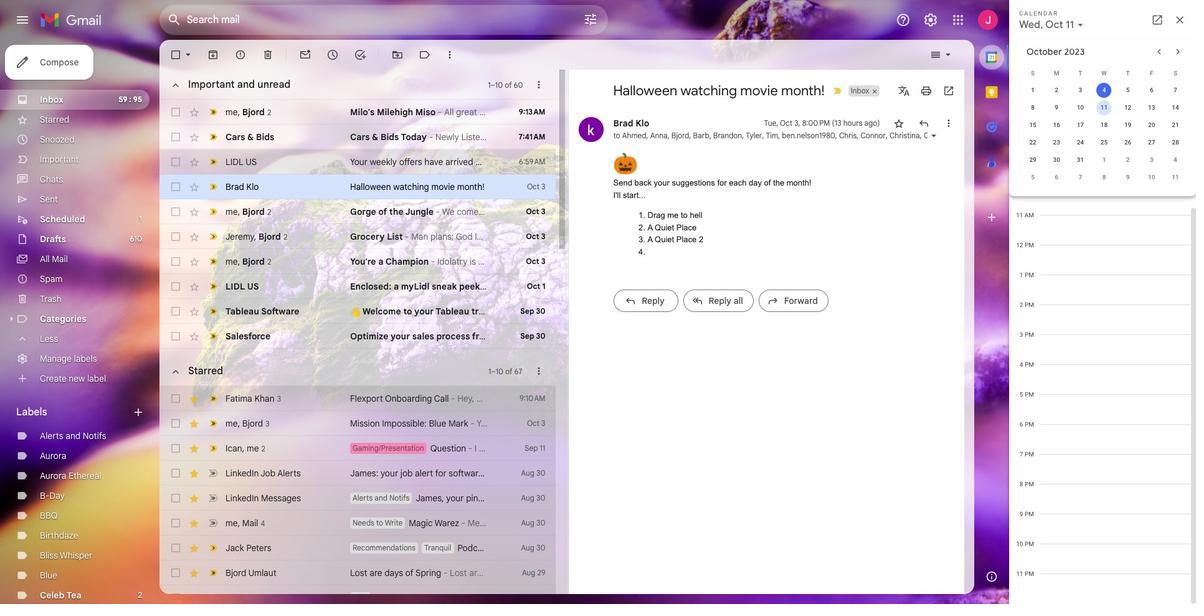 Task type: describe. For each thing, give the bounding box(es) containing it.
me down important and unread button
[[226, 106, 238, 117]]

your up sales
[[414, 306, 434, 317]]

address
[[627, 493, 658, 504]]

row containing jack peters
[[159, 536, 555, 561]]

bjord for milo's milehigh miso -
[[242, 106, 265, 117]]

me up jack
[[226, 517, 238, 529]]

optimize
[[350, 331, 388, 342]]

onboarding
[[385, 393, 432, 404]]

oct 1
[[527, 282, 545, 291]]

your left pin
[[446, 493, 464, 504]]

job
[[400, 468, 413, 479]]

you're
[[350, 256, 376, 267]]

alerts and notifs
[[40, 430, 106, 442]]

aug for oranges
[[522, 593, 535, 602]]

mail inside the labels navigation
[[52, 254, 68, 265]]

create
[[40, 373, 67, 384]]

milo's milehigh miso -
[[350, 107, 444, 118]]

1 horizontal spatial alerts
[[277, 468, 301, 479]]

1 row from the top
[[159, 100, 555, 125]]

question
[[430, 443, 466, 454]]

3 inside fatima khan 3
[[277, 394, 281, 403]]

bjord for gorge of the jungle -
[[242, 206, 265, 217]]

labels
[[74, 353, 97, 364]]

8 row from the top
[[159, 274, 555, 299]]

tranquil
[[424, 543, 451, 553]]

gaming/presentation question -
[[353, 443, 475, 454]]

the inside row
[[389, 206, 404, 217]]

more image
[[444, 49, 456, 61]]

me , bjord 2 for you're
[[226, 256, 271, 267]]

east
[[532, 468, 549, 479]]

7 row from the top
[[159, 249, 555, 274]]

1 for 1 – 10 of 60
[[488, 80, 491, 89]]

chris
[[839, 131, 857, 140]]

& for cars & bids
[[247, 131, 254, 143]]

us for your weekly offers have arrived
[[246, 156, 257, 168]]

aurora ethereal link
[[40, 470, 101, 482]]

main menu image
[[15, 12, 30, 27]]

labels image
[[419, 49, 431, 61]]

add to tasks image
[[354, 49, 366, 61]]

tue, oct 3, 8:00 pm (13 hours ago) cell
[[764, 117, 880, 130]]

3 row from the top
[[159, 150, 555, 174]]

to right the welcome
[[403, 306, 412, 317]]

ago)
[[864, 118, 880, 128]]

gmail image
[[40, 7, 108, 32]]

halloween watching movie month!
[[613, 82, 825, 99]]

me , bjord 3
[[226, 418, 270, 429]]

labels heading
[[16, 406, 132, 419]]

jack
[[226, 543, 244, 554]]

us for enclosed: a mylidl sneak peek
[[247, 281, 259, 292]]

cash
[[526, 331, 546, 342]]

12 row from the top
[[159, 411, 555, 436]]

asia
[[551, 468, 568, 479]]

inbox for inbox link
[[40, 94, 64, 105]]

starred button
[[163, 359, 228, 384]]

manage labels
[[40, 353, 97, 364]]

arrived
[[445, 156, 473, 168]]

aug right 'engineer'
[[521, 469, 534, 478]]

oranges
[[374, 592, 408, 604]]

champion
[[386, 256, 429, 267]]

sep 30 for salesforce
[[520, 331, 545, 341]]

and for important and unread
[[237, 78, 255, 91]]

month! inside send back your suggestions for each day of the month! i'll start... drag me to hell a quiet place a quiet place 2
[[787, 178, 811, 188]]

aurora for aurora link
[[40, 450, 66, 462]]

your left email
[[583, 493, 601, 504]]

halloween watching movie month! main content
[[159, 40, 1196, 604]]

welcome to your tableau trial!
[[361, 306, 491, 317]]

me , mail 4
[[226, 517, 265, 529]]

alerts for alerts and notifs
[[40, 430, 63, 442]]

important for important link
[[40, 154, 79, 165]]

flexport
[[350, 393, 383, 404]]

aurora ethereal
[[40, 470, 101, 482]]

aug 30 for podcasts
[[521, 543, 545, 553]]

month! for halloween watching movie month! -
[[457, 181, 485, 193]]

5 30 from the top
[[536, 518, 545, 528]]

2 place from the top
[[676, 235, 697, 244]]

cars for cars & bids today -
[[350, 131, 370, 143]]

95
[[133, 95, 142, 104]]

trash link
[[40, 293, 62, 305]]

bjord for mission impossible: blue mark -
[[242, 418, 263, 429]]

tableau software
[[226, 306, 299, 317]]

29
[[537, 568, 545, 578]]

reply for reply
[[642, 295, 665, 307]]

trial!
[[471, 306, 491, 317]]

1 inside row
[[542, 282, 545, 291]]

bjord for you're a champion -
[[242, 256, 265, 267]]

for for suggestions
[[717, 178, 727, 188]]

30 for job
[[536, 469, 545, 478]]

mark
[[448, 418, 468, 429]]

all
[[40, 254, 50, 265]]

aug 30 for magic warez
[[521, 518, 545, 528]]

2 for row containing ican
[[261, 444, 265, 453]]

manage
[[40, 353, 72, 364]]

30 for messages
[[536, 493, 545, 503]]

pin
[[466, 493, 478, 504]]

month! for halloween watching movie month!
[[781, 82, 825, 99]]

2 for row containing jeremy
[[283, 232, 287, 241]]

7:41 am
[[519, 132, 545, 141]]

created
[[608, 468, 639, 479]]

brad inside the "important and unread" tab panel
[[226, 181, 244, 193]]

lost
[[350, 568, 367, 579]]

a for champion
[[378, 256, 383, 267]]

blue inside the labels navigation
[[40, 570, 57, 581]]

aurora for aurora ethereal
[[40, 470, 66, 482]]

10 for 1 – 10 of 60
[[495, 80, 503, 89]]

has
[[570, 468, 584, 479]]

8:00 pm
[[802, 118, 830, 128]]

drafts link
[[40, 234, 66, 245]]

2 a from the top
[[648, 235, 653, 244]]

bjord left the barb
[[671, 131, 689, 140]]

– for 1 – 10 of 67
[[491, 367, 496, 376]]

2 30 from the top
[[536, 331, 545, 341]]

toggle split pane mode image
[[930, 49, 942, 61]]

halloween for halloween watching movie month! -
[[350, 181, 391, 193]]

row containing jacob simon
[[159, 586, 555, 604]]

starred inside the labels navigation
[[40, 114, 69, 125]]

b-day
[[40, 490, 65, 502]]

welcome
[[362, 306, 401, 317]]

1 for 1 – 10 of 67
[[489, 367, 491, 376]]

weekly
[[370, 156, 397, 168]]

linkedin messages
[[226, 493, 301, 504]]

starred inside button
[[188, 365, 223, 378]]

simon
[[252, 592, 276, 604]]

snoozed link
[[40, 134, 75, 145]]

james,
[[416, 493, 444, 504]]

row containing ican
[[159, 436, 555, 461]]

to inside send back your suggestions for each day of the month! i'll start... drag me to hell a quiet place a quiet place 2
[[681, 211, 688, 220]]

jungle
[[405, 206, 434, 217]]

watching for halloween watching movie month! -
[[393, 181, 429, 193]]

connor
[[861, 131, 886, 140]]

1 for 1
[[139, 214, 142, 224]]

impossible:
[[382, 418, 427, 429]]

delete image
[[262, 49, 274, 61]]

lidl us for your weekly offers have arrived
[[226, 156, 257, 168]]

👀 image
[[482, 282, 493, 293]]

alerts for alerts and notifs james, your pin is 782820. please confirm your email address
[[353, 493, 373, 503]]

6:59 am
[[519, 157, 545, 166]]

alerts and notifs james, your pin is 782820. please confirm your email address
[[353, 493, 658, 504]]

from
[[472, 331, 492, 342]]

not starred image
[[892, 117, 905, 130]]

needs to write magic warez -
[[353, 518, 468, 529]]

day
[[749, 178, 762, 188]]

notifs for alerts and notifs
[[83, 430, 106, 442]]

klo inside row
[[246, 181, 259, 193]]

software
[[449, 468, 483, 479]]

inbox section options image
[[533, 78, 545, 91]]

move to image
[[391, 49, 404, 61]]

me up jeremy
[[226, 206, 238, 217]]

spam
[[40, 273, 63, 285]]

oct 3 for -
[[526, 257, 545, 266]]

1 quiet from the top
[[655, 223, 674, 232]]

fatima
[[226, 393, 252, 404]]

you're a champion -
[[350, 256, 437, 267]]

notifs for alerts and notifs james, your pin is 782820. please confirm your email address
[[389, 493, 410, 503]]

me , bjord 2 for gorge
[[226, 206, 271, 217]]

scheduled
[[40, 214, 85, 225]]

your left job
[[381, 468, 398, 479]]

bids for cars & bids
[[256, 131, 274, 143]]

ican
[[226, 443, 242, 454]]

linkedin for linkedin job alerts
[[226, 468, 259, 479]]

tea
[[66, 590, 82, 601]]

aug 28
[[522, 593, 545, 602]]

sep 11
[[525, 444, 545, 453]]

🎃 image inside your weekly offers have arrived link
[[486, 158, 496, 168]]

reply link
[[613, 290, 678, 312]]

halloween for halloween watching movie month!
[[613, 82, 677, 99]]

9:13 am
[[519, 107, 545, 117]]

list
[[387, 231, 403, 242]]

barb
[[693, 131, 709, 140]]

me right ican
[[247, 443, 259, 454]]

important and unread tab panel
[[159, 70, 598, 349]]

aug for james, your pin is 782820. please confirm your email address
[[521, 493, 534, 503]]

offers
[[399, 156, 422, 168]]

drafts
[[40, 234, 66, 245]]

create new label link
[[40, 373, 106, 384]]

60
[[514, 80, 523, 89]]

of right gorge
[[378, 206, 387, 217]]



Task type: vqa. For each thing, say whether or not it's contained in the screenshot.
195
no



Task type: locate. For each thing, give the bounding box(es) containing it.
manage labels link
[[40, 353, 97, 364]]

aug for magic warez
[[521, 518, 534, 528]]

the right day
[[773, 178, 784, 188]]

mail inside row
[[242, 517, 258, 529]]

reply all
[[709, 295, 743, 307]]

1 vertical spatial blue
[[40, 570, 57, 581]]

10 inside the "important and unread" tab panel
[[495, 80, 503, 89]]

to left write
[[376, 518, 383, 528]]

1 bids from the left
[[256, 131, 274, 143]]

to right lead at the bottom of page
[[515, 331, 524, 342]]

bjord for grocery list -
[[258, 231, 281, 242]]

10 inside the starred tab panel
[[496, 367, 503, 376]]

tue,
[[764, 118, 778, 128]]

labels
[[16, 406, 47, 419]]

ahmed
[[622, 131, 646, 140]]

of right the days
[[405, 568, 414, 579]]

of left 67
[[505, 367, 512, 376]]

0 horizontal spatial for
[[435, 468, 447, 479]]

back
[[635, 178, 652, 188]]

watching for halloween watching movie month!
[[681, 82, 737, 99]]

aug for -
[[522, 568, 535, 578]]

aurora down aurora link
[[40, 470, 66, 482]]

row containing linkedin messages
[[159, 486, 658, 511]]

1 aug 30 from the top
[[521, 469, 545, 478]]

🍂 image
[[475, 158, 486, 168]]

alerts up aurora link
[[40, 430, 63, 442]]

lidl
[[226, 156, 244, 168], [226, 281, 245, 292]]

0 vertical spatial notifs
[[83, 430, 106, 442]]

– inside the starred tab panel
[[491, 367, 496, 376]]

1 vertical spatial quiet
[[655, 235, 674, 244]]

mail right all
[[52, 254, 68, 265]]

and right cash
[[548, 331, 564, 342]]

enclosed: a mylidl sneak peek
[[350, 281, 482, 292]]

oct inside the starred tab panel
[[527, 419, 540, 428]]

side panel section
[[974, 40, 1009, 594]]

show details image
[[930, 132, 937, 140]]

1 vertical spatial lidl us
[[226, 281, 259, 292]]

lidl us for enclosed: a mylidl sneak peek
[[226, 281, 259, 292]]

row down the welcome
[[159, 324, 598, 349]]

13 row from the top
[[159, 436, 555, 461]]

oct 3 for jungle
[[526, 207, 545, 216]]

0 horizontal spatial cars
[[226, 131, 245, 143]]

30 for software
[[536, 307, 545, 316]]

30 down "oct 1"
[[536, 307, 545, 316]]

sep left the 11
[[525, 444, 538, 453]]

5 row from the top
[[159, 199, 555, 224]]

ben.nelson1980
[[782, 131, 835, 140]]

0 horizontal spatial mail
[[52, 254, 68, 265]]

to left ahmed
[[613, 131, 620, 140]]

brad
[[613, 118, 633, 129], [226, 181, 244, 193]]

10 left 60
[[495, 80, 503, 89]]

2 lidl from the top
[[226, 281, 245, 292]]

:
[[129, 95, 131, 104]]

the left jungle on the top left of page
[[389, 206, 404, 217]]

brandon
[[713, 131, 742, 140]]

inbox inside the labels navigation
[[40, 94, 64, 105]]

me down jeremy
[[226, 256, 238, 267]]

1 vertical spatial aurora
[[40, 470, 66, 482]]

alerts inside the labels navigation
[[40, 430, 63, 442]]

0 vertical spatial me , bjord 2
[[226, 106, 271, 117]]

1 horizontal spatial &
[[372, 131, 378, 143]]

0 vertical spatial halloween
[[613, 82, 677, 99]]

6 30 from the top
[[536, 543, 545, 553]]

2 linkedin from the top
[[226, 493, 259, 504]]

categories link
[[40, 313, 86, 325]]

spring
[[416, 568, 441, 579]]

bliss
[[40, 550, 58, 561]]

for right alert
[[435, 468, 447, 479]]

halloween inside row
[[350, 181, 391, 193]]

brad klo up jeremy
[[226, 181, 259, 193]]

chats
[[40, 174, 63, 185]]

2 vertical spatial alerts
[[353, 493, 373, 503]]

brad up ahmed
[[613, 118, 633, 129]]

brad klo up ahmed
[[613, 118, 649, 129]]

trash
[[40, 293, 62, 305]]

sep right lead at the bottom of page
[[520, 331, 534, 341]]

0 vertical spatial mail
[[52, 254, 68, 265]]

row containing brad klo
[[159, 174, 555, 199]]

jeremy
[[226, 231, 254, 242]]

Not starred checkbox
[[892, 117, 905, 130]]

row down 'flexport'
[[159, 411, 555, 436]]

2 vertical spatial sep
[[525, 444, 538, 453]]

important down snoozed link
[[40, 154, 79, 165]]

us down cars & bids
[[246, 156, 257, 168]]

2 & from the left
[[372, 131, 378, 143]]

send back your suggestions for each day of the month! i'll start... drag me to hell a quiet place a quiet place 2
[[613, 178, 811, 244]]

row up mission
[[159, 386, 555, 411]]

aug left 29
[[522, 568, 535, 578]]

1 vertical spatial klo
[[246, 181, 259, 193]]

recommendations
[[353, 543, 416, 553]]

0 horizontal spatial klo
[[246, 181, 259, 193]]

bliss whisper link
[[40, 550, 92, 561]]

start...
[[623, 190, 646, 200]]

and for alerts and notifs james, your pin is 782820. please confirm your email address
[[375, 493, 387, 503]]

0 horizontal spatial starred
[[40, 114, 69, 125]]

us up tableau software
[[247, 281, 259, 292]]

row down recommendations
[[159, 561, 555, 586]]

james: your job alert for software engineer in east asia has been created link
[[350, 467, 639, 480]]

and inside the labels navigation
[[66, 430, 81, 442]]

for for alert
[[435, 468, 447, 479]]

aug right 782820.
[[521, 493, 534, 503]]

inbox for inbox button
[[851, 86, 869, 95]]

lidl us up tableau software
[[226, 281, 259, 292]]

bjord up cars & bids
[[242, 106, 265, 117]]

bliss whisper
[[40, 550, 92, 561]]

aurora up aurora ethereal at the bottom left
[[40, 450, 66, 462]]

1 vertical spatial –
[[491, 367, 496, 376]]

1 vertical spatial us
[[247, 281, 259, 292]]

0 horizontal spatial &
[[247, 131, 254, 143]]

2 inside the labels navigation
[[138, 591, 142, 600]]

0 vertical spatial important
[[188, 78, 235, 91]]

milehigh
[[377, 107, 413, 118]]

3,
[[794, 118, 800, 128]]

row down your
[[159, 174, 555, 199]]

2 for 15th row from the bottom
[[267, 207, 271, 216]]

beyond
[[567, 331, 598, 342]]

0 vertical spatial watching
[[681, 82, 737, 99]]

important inside the labels navigation
[[40, 154, 79, 165]]

1 vertical spatial alerts
[[277, 468, 301, 479]]

2 tableau from the left
[[436, 306, 469, 317]]

the inside send back your suggestions for each day of the month! i'll start... drag me to hell a quiet place a quiet place 2
[[773, 178, 784, 188]]

starred tab panel
[[159, 349, 658, 604]]

sep 30 for tableau software
[[520, 307, 545, 316]]

cars & bids
[[226, 131, 274, 143]]

1 up 610
[[139, 214, 142, 224]]

1 horizontal spatial a
[[394, 281, 399, 292]]

1 vertical spatial a
[[394, 281, 399, 292]]

0 horizontal spatial movie
[[431, 181, 455, 193]]

compose
[[40, 57, 79, 68]]

14 row from the top
[[159, 461, 639, 486]]

b-day link
[[40, 490, 65, 502]]

1 horizontal spatial brad klo
[[613, 118, 649, 129]]

–
[[491, 80, 495, 89], [491, 367, 496, 376]]

chats link
[[40, 174, 63, 185]]

0 vertical spatial lidl
[[226, 156, 244, 168]]

0 vertical spatial for
[[717, 178, 727, 188]]

0 vertical spatial lidl us
[[226, 156, 257, 168]]

🎃 image up "send"
[[613, 152, 637, 176]]

0 vertical spatial a
[[648, 223, 653, 232]]

0 horizontal spatial watching
[[393, 181, 429, 193]]

3 me , bjord 2 from the top
[[226, 256, 271, 267]]

of for 60
[[505, 80, 512, 89]]

17 row from the top
[[159, 536, 555, 561]]

4 aug 30 from the top
[[521, 543, 545, 553]]

0 vertical spatial sep 30
[[520, 307, 545, 316]]

15 row from the top
[[159, 486, 658, 511]]

alerts inside alerts and notifs james, your pin is 782820. please confirm your email address
[[353, 493, 373, 503]]

0 vertical spatial us
[[246, 156, 257, 168]]

enclosed:
[[350, 281, 391, 292]]

2 me , bjord 2 from the top
[[226, 206, 271, 217]]

None checkbox
[[169, 49, 182, 61], [169, 106, 182, 118], [169, 131, 182, 143], [169, 181, 182, 193], [169, 206, 182, 218], [169, 255, 182, 268], [169, 330, 182, 343], [169, 392, 182, 405], [169, 417, 182, 430], [169, 442, 182, 455], [169, 492, 182, 505], [169, 592, 182, 604], [169, 49, 182, 61], [169, 106, 182, 118], [169, 131, 182, 143], [169, 181, 182, 193], [169, 206, 182, 218], [169, 255, 182, 268], [169, 330, 182, 343], [169, 392, 182, 405], [169, 417, 182, 430], [169, 442, 182, 455], [169, 492, 182, 505], [169, 592, 182, 604]]

call
[[434, 393, 449, 404]]

row down you're
[[159, 274, 555, 299]]

row up needs to write magic warez -
[[159, 486, 658, 511]]

& up weekly
[[372, 131, 378, 143]]

alerts
[[40, 430, 63, 442], [277, 468, 301, 479], [353, 493, 373, 503]]

0 vertical spatial alerts
[[40, 430, 63, 442]]

bjord down jack
[[226, 568, 246, 579]]

and inside alerts and notifs james, your pin is 782820. please confirm your email address
[[375, 493, 387, 503]]

1
[[488, 80, 491, 89], [139, 214, 142, 224], [542, 282, 545, 291], [489, 367, 491, 376]]

search mail image
[[163, 9, 186, 31]]

row containing cars & bids
[[159, 125, 555, 150]]

1 vertical spatial for
[[435, 468, 447, 479]]

30 for peters
[[536, 543, 545, 553]]

cars
[[226, 131, 245, 143], [350, 131, 370, 143]]

reply inside reply all link
[[709, 295, 731, 307]]

blue left mark
[[429, 418, 446, 429]]

1 vertical spatial linkedin
[[226, 493, 259, 504]]

1 horizontal spatial halloween
[[613, 82, 677, 99]]

2 for seventh row from the top
[[267, 257, 271, 266]]

movie up tue,
[[740, 82, 778, 99]]

us
[[246, 156, 257, 168], [247, 281, 259, 292]]

process
[[436, 331, 470, 342]]

1 inside the starred tab panel
[[489, 367, 491, 376]]

2
[[267, 107, 271, 117], [267, 207, 271, 216], [283, 232, 287, 241], [699, 235, 703, 244], [267, 257, 271, 266], [261, 444, 265, 453], [138, 591, 142, 600]]

28
[[537, 593, 545, 602]]

oct
[[780, 118, 793, 128], [527, 182, 540, 191], [526, 207, 539, 216], [526, 232, 539, 241], [526, 257, 539, 266], [527, 282, 540, 291], [527, 419, 540, 428]]

for inside send back your suggestions for each day of the month! i'll start... drag me to hell a quiet place a quiet place 2
[[717, 178, 727, 188]]

oranges -
[[374, 592, 417, 604]]

0 horizontal spatial important
[[40, 154, 79, 165]]

a right you're
[[378, 256, 383, 267]]

reply for reply all
[[709, 295, 731, 307]]

1 horizontal spatial for
[[717, 178, 727, 188]]

0 horizontal spatial brad
[[226, 181, 244, 193]]

4 row from the top
[[159, 174, 555, 199]]

1 horizontal spatial the
[[773, 178, 784, 188]]

reply all link
[[683, 290, 754, 312]]

row
[[159, 100, 555, 125], [159, 125, 555, 150], [159, 150, 555, 174], [159, 174, 555, 199], [159, 199, 555, 224], [159, 224, 555, 249], [159, 249, 555, 274], [159, 274, 555, 299], [159, 299, 555, 324], [159, 324, 598, 349], [159, 386, 555, 411], [159, 411, 555, 436], [159, 436, 555, 461], [159, 461, 639, 486], [159, 486, 658, 511], [159, 511, 555, 536], [159, 536, 555, 561], [159, 561, 555, 586], [159, 586, 555, 604]]

movie down have
[[431, 181, 455, 193]]

row up optimize
[[159, 299, 555, 324]]

please
[[522, 493, 549, 504]]

sep for tableau software
[[520, 307, 534, 316]]

18 row from the top
[[159, 561, 555, 586]]

enclosed: a mylidl sneak peek link
[[350, 280, 503, 293]]

alerts and notifs link
[[40, 430, 106, 442]]

for inside the starred tab panel
[[435, 468, 447, 479]]

magic
[[409, 518, 433, 529]]

1 horizontal spatial bids
[[381, 131, 399, 143]]

0 horizontal spatial the
[[389, 206, 404, 217]]

0 vertical spatial a
[[378, 256, 383, 267]]

a left mylidl
[[394, 281, 399, 292]]

1 place from the top
[[676, 223, 697, 232]]

messages
[[261, 493, 301, 504]]

forward link
[[759, 290, 829, 312]]

10 for 1 – 10 of 67
[[496, 367, 503, 376]]

None search field
[[159, 5, 608, 35]]

1 vertical spatial brad klo
[[226, 181, 259, 193]]

0 horizontal spatial notifs
[[83, 430, 106, 442]]

oct inside 'cell'
[[780, 118, 793, 128]]

labels navigation
[[0, 40, 159, 604]]

your right 'back'
[[654, 178, 670, 188]]

1 horizontal spatial blue
[[429, 418, 446, 429]]

0 horizontal spatial reply
[[642, 295, 665, 307]]

notifs inside the labels navigation
[[83, 430, 106, 442]]

salesforce
[[226, 331, 270, 342]]

welcome to your tableau trial! link
[[350, 305, 491, 318]]

1 horizontal spatial mail
[[242, 517, 258, 529]]

1 lidl from the top
[[226, 156, 244, 168]]

lidl for your weekly offers have arrived
[[226, 156, 244, 168]]

halloween up gorge
[[350, 181, 391, 193]]

sep inside the starred tab panel
[[525, 444, 538, 453]]

2 for first row from the top
[[267, 107, 271, 117]]

& for cars & bids today -
[[372, 131, 378, 143]]

0 vertical spatial linkedin
[[226, 468, 259, 479]]

me right drag
[[667, 211, 679, 220]]

0 vertical spatial place
[[676, 223, 697, 232]]

row containing salesforce
[[159, 324, 598, 349]]

important and unread button
[[163, 73, 296, 98]]

16 row from the top
[[159, 511, 555, 536]]

1 me , bjord 2 from the top
[[226, 106, 271, 117]]

👋 image
[[350, 307, 361, 318]]

linkedin down the "ican , me 2"
[[226, 468, 259, 479]]

spam link
[[40, 273, 63, 285]]

1 vertical spatial lidl
[[226, 281, 245, 292]]

0 vertical spatial starred
[[40, 114, 69, 125]]

1 tableau from the left
[[226, 306, 259, 317]]

– inside the "important and unread" tab panel
[[491, 80, 495, 89]]

sep down "oct 1"
[[520, 307, 534, 316]]

mission
[[350, 418, 380, 429]]

19 row from the top
[[159, 586, 555, 604]]

jeremy , bjord 2
[[226, 231, 287, 242]]

2 reply from the left
[[709, 295, 731, 307]]

2 vertical spatial me , bjord 2
[[226, 256, 271, 267]]

snooze image
[[326, 49, 339, 61]]

klo up jeremy , bjord 2
[[246, 181, 259, 193]]

aug 30 down in
[[521, 493, 545, 503]]

for left each on the top of the page
[[717, 178, 727, 188]]

watching down offers
[[393, 181, 429, 193]]

1 inside the labels navigation
[[139, 214, 142, 224]]

linkedin up me , mail 4
[[226, 493, 259, 504]]

job
[[261, 468, 275, 479]]

of left 60
[[505, 80, 512, 89]]

tue, oct 3, 8:00 pm (13 hours ago)
[[764, 118, 880, 128]]

birthdaze
[[40, 530, 78, 541]]

0 vertical spatial sep
[[520, 307, 534, 316]]

30 right lead at the bottom of page
[[536, 331, 545, 341]]

1 vertical spatial important
[[40, 154, 79, 165]]

watching up the barb
[[681, 82, 737, 99]]

1 horizontal spatial tableau
[[436, 306, 469, 317]]

settings image
[[923, 12, 938, 27]]

67
[[514, 367, 522, 376]]

0 vertical spatial brad klo
[[613, 118, 649, 129]]

2 inside jeremy , bjord 2
[[283, 232, 287, 241]]

1 vertical spatial sep
[[520, 331, 534, 341]]

and for alerts and notifs
[[66, 430, 81, 442]]

11
[[540, 444, 545, 453]]

brad up jeremy
[[226, 181, 244, 193]]

Search mail text field
[[187, 14, 548, 26]]

1 horizontal spatial brad
[[613, 118, 633, 129]]

to inside needs to write magic warez -
[[376, 518, 383, 528]]

lidl for enclosed: a mylidl sneak peek
[[226, 281, 245, 292]]

advanced search options image
[[578, 7, 603, 32]]

0 horizontal spatial alerts
[[40, 430, 63, 442]]

lidl down cars & bids
[[226, 156, 244, 168]]

of for 67
[[505, 367, 512, 376]]

of for spring
[[405, 568, 414, 579]]

1 linkedin from the top
[[226, 468, 259, 479]]

halloween up ahmed
[[613, 82, 677, 99]]

1 vertical spatial starred
[[188, 365, 223, 378]]

1 horizontal spatial inbox
[[851, 86, 869, 95]]

row up cars & bids today -
[[159, 100, 555, 125]]

your weekly offers have arrived link
[[350, 156, 507, 168]]

linkedin job alerts
[[226, 468, 301, 479]]

aug 30 for james, your pin is 782820. please confirm your email address
[[521, 493, 545, 503]]

11 row from the top
[[159, 386, 555, 411]]

1 horizontal spatial important
[[188, 78, 235, 91]]

brad klo inside row
[[226, 181, 259, 193]]

1 vertical spatial 10
[[496, 367, 503, 376]]

row containing tableau software
[[159, 299, 555, 324]]

1 vertical spatial mail
[[242, 517, 258, 529]]

1 vertical spatial a
[[648, 235, 653, 244]]

bjord right jeremy
[[258, 231, 281, 242]]

archive image
[[207, 49, 219, 61]]

1 & from the left
[[247, 131, 254, 143]]

10 row from the top
[[159, 324, 598, 349]]

2 aurora from the top
[[40, 470, 66, 482]]

ethereal
[[69, 470, 101, 482]]

6 row from the top
[[159, 224, 555, 249]]

4
[[261, 519, 265, 528]]

reply inside reply link
[[642, 295, 665, 307]]

reply
[[642, 295, 665, 307], [709, 295, 731, 307]]

0 vertical spatial 10
[[495, 80, 503, 89]]

row containing linkedin job alerts
[[159, 461, 639, 486]]

1 vertical spatial the
[[389, 206, 404, 217]]

1 vertical spatial brad
[[226, 181, 244, 193]]

brad klo
[[613, 118, 649, 129], [226, 181, 259, 193]]

bjord
[[242, 106, 265, 117], [671, 131, 689, 140], [242, 206, 265, 217], [258, 231, 281, 242], [242, 256, 265, 267], [242, 418, 263, 429], [226, 568, 246, 579]]

me up ican
[[226, 418, 238, 429]]

your left sales
[[391, 331, 410, 342]]

alerts right job
[[277, 468, 301, 479]]

0 vertical spatial klo
[[636, 118, 649, 129]]

me , bjord 2 down jeremy , bjord 2
[[226, 256, 271, 267]]

1 horizontal spatial watching
[[681, 82, 737, 99]]

1 left 67
[[489, 367, 491, 376]]

0 horizontal spatial tableau
[[226, 306, 259, 317]]

2 quiet from the top
[[655, 235, 674, 244]]

3 30 from the top
[[536, 469, 545, 478]]

linkedin for linkedin messages
[[226, 493, 259, 504]]

1 vertical spatial halloween
[[350, 181, 391, 193]]

None checkbox
[[169, 156, 182, 168], [169, 231, 182, 243], [169, 280, 182, 293], [169, 305, 182, 318], [169, 467, 182, 480], [169, 517, 182, 530], [169, 542, 182, 554], [169, 567, 182, 579], [169, 156, 182, 168], [169, 231, 182, 243], [169, 280, 182, 293], [169, 305, 182, 318], [169, 467, 182, 480], [169, 517, 182, 530], [169, 542, 182, 554], [169, 567, 182, 579]]

inbox up hours
[[851, 86, 869, 95]]

2 horizontal spatial alerts
[[353, 493, 373, 503]]

1 vertical spatial me , bjord 2
[[226, 206, 271, 217]]

0 vertical spatial the
[[773, 178, 784, 188]]

aug 30 down sep 11
[[521, 469, 545, 478]]

alert
[[415, 468, 433, 479]]

tableau up process
[[436, 306, 469, 317]]

1 vertical spatial place
[[676, 235, 697, 244]]

0 horizontal spatial bids
[[256, 131, 274, 143]]

your inside send back your suggestions for each day of the month! i'll start... drag me to hell a quiet place a quiet place 2
[[654, 178, 670, 188]]

1 30 from the top
[[536, 307, 545, 316]]

movie for halloween watching movie month! -
[[431, 181, 455, 193]]

jack peters
[[226, 543, 271, 554]]

1 horizontal spatial klo
[[636, 118, 649, 129]]

1 cars from the left
[[226, 131, 245, 143]]

of right day
[[764, 178, 771, 188]]

4 30 from the top
[[536, 493, 545, 503]]

important for important and unread
[[188, 78, 235, 91]]

1 lidl us from the top
[[226, 156, 257, 168]]

59
[[119, 95, 127, 104]]

1 a from the top
[[648, 223, 653, 232]]

sep 30
[[520, 307, 545, 316], [520, 331, 545, 341]]

cars for cars & bids
[[226, 131, 245, 143]]

0 vertical spatial brad
[[613, 118, 633, 129]]

watching inside the "important and unread" tab panel
[[393, 181, 429, 193]]

aug for podcasts
[[521, 543, 534, 553]]

month! inside row
[[457, 181, 485, 193]]

a for mylidl
[[394, 281, 399, 292]]

and up write
[[375, 493, 387, 503]]

sep 30 right lead at the bottom of page
[[520, 331, 545, 341]]

2 bids from the left
[[381, 131, 399, 143]]

been
[[586, 468, 606, 479]]

3 aug 30 from the top
[[521, 518, 545, 528]]

row containing bjord umlaut
[[159, 561, 555, 586]]

me , bjord 2 for milo's
[[226, 106, 271, 117]]

0 horizontal spatial halloween
[[350, 181, 391, 193]]

9 row from the top
[[159, 299, 555, 324]]

inbox inside inbox button
[[851, 86, 869, 95]]

aug down please
[[521, 518, 534, 528]]

2 inside the "ican , me 2"
[[261, 444, 265, 453]]

tab list
[[974, 40, 1009, 559]]

and inside button
[[237, 78, 255, 91]]

row down grocery
[[159, 249, 555, 274]]

0 vertical spatial –
[[491, 80, 495, 89]]

month! down 🍂 image
[[457, 181, 485, 193]]

support image
[[896, 12, 911, 27]]

3 inside me , bjord 3
[[266, 419, 270, 428]]

0 horizontal spatial a
[[378, 256, 383, 267]]

– left 67
[[491, 367, 496, 376]]

row containing jeremy
[[159, 224, 555, 249]]

0 horizontal spatial inbox
[[40, 94, 64, 105]]

0 vertical spatial aurora
[[40, 450, 66, 462]]

0 vertical spatial blue
[[429, 418, 446, 429]]

inbox up starred link on the top left of the page
[[40, 94, 64, 105]]

0 horizontal spatial blue
[[40, 570, 57, 581]]

1 horizontal spatial starred
[[188, 365, 223, 378]]

oct 3 inside the starred tab panel
[[527, 419, 545, 428]]

of inside send back your suggestions for each day of the month! i'll start... drag me to hell a quiet place a quiet place 2
[[764, 178, 771, 188]]

2 lidl us from the top
[[226, 281, 259, 292]]

of
[[505, 80, 512, 89], [764, 178, 771, 188], [378, 206, 387, 217], [505, 367, 512, 376], [405, 568, 414, 579]]

1 vertical spatial movie
[[431, 181, 455, 193]]

me inside send back your suggestions for each day of the month! i'll start... drag me to hell a quiet place a quiet place 2
[[667, 211, 679, 220]]

bjord up jeremy , bjord 2
[[242, 206, 265, 217]]

– for 1 – 10 of 60
[[491, 80, 495, 89]]

email
[[603, 493, 624, 504]]

0 horizontal spatial 🎃 image
[[486, 158, 496, 168]]

gorge
[[350, 206, 376, 217]]

movie inside the "important and unread" tab panel
[[431, 181, 455, 193]]

me , bjord 2 up jeremy , bjord 2
[[226, 206, 271, 217]]

1 horizontal spatial movie
[[740, 82, 778, 99]]

row up you're
[[159, 224, 555, 249]]

1 reply from the left
[[642, 295, 665, 307]]

all mail link
[[40, 254, 68, 265]]

movie for halloween watching movie month!
[[740, 82, 778, 99]]

30 down please
[[536, 518, 545, 528]]

2 cars from the left
[[350, 131, 370, 143]]

30 down "east"
[[536, 493, 545, 503]]

row containing fatima khan
[[159, 386, 555, 411]]

bids for cars & bids today -
[[381, 131, 399, 143]]

1 horizontal spatial cars
[[350, 131, 370, 143]]

row up james:
[[159, 436, 555, 461]]

oct 3 for mark
[[527, 419, 545, 428]]

2 inside send back your suggestions for each day of the month! i'll start... drag me to hell a quiet place a quiet place 2
[[699, 235, 703, 244]]

tyler
[[746, 131, 762, 140]]

bjord down jeremy , bjord 2
[[242, 256, 265, 267]]

1 horizontal spatial 🎃 image
[[613, 152, 637, 176]]

miso
[[415, 107, 436, 118]]

1 aurora from the top
[[40, 450, 66, 462]]

1 sep 30 from the top
[[520, 307, 545, 316]]

1 horizontal spatial reply
[[709, 295, 731, 307]]

your
[[350, 156, 368, 168]]

0 horizontal spatial brad klo
[[226, 181, 259, 193]]

klo
[[636, 118, 649, 129], [246, 181, 259, 193]]

row up lost
[[159, 536, 555, 561]]

sep 30 down "oct 1"
[[520, 307, 545, 316]]

blue inside row
[[429, 418, 446, 429]]

birthdaze link
[[40, 530, 78, 541]]

important inside important and unread button
[[188, 78, 235, 91]]

cars up your
[[350, 131, 370, 143]]

notifs inside alerts and notifs james, your pin is 782820. please confirm your email address
[[389, 493, 410, 503]]

bids
[[256, 131, 274, 143], [381, 131, 399, 143]]

sales
[[412, 331, 434, 342]]

milo's
[[350, 107, 375, 118]]

0 vertical spatial quiet
[[655, 223, 674, 232]]

1 vertical spatial sep 30
[[520, 331, 545, 341]]

2 row from the top
[[159, 125, 555, 150]]

important down archive 'icon'
[[188, 78, 235, 91]]

row up your
[[159, 125, 555, 150]]

inbox button
[[848, 85, 871, 97]]

2 sep 30 from the top
[[520, 331, 545, 341]]

9:10 am
[[520, 394, 545, 403]]

bbq
[[40, 510, 58, 521]]

sep for salesforce
[[520, 331, 534, 341]]

report spam image
[[234, 49, 247, 61]]

today
[[401, 131, 427, 143]]

2 aug 30 from the top
[[521, 493, 545, 503]]

1 up cash
[[542, 282, 545, 291]]

🎃 image
[[613, 152, 637, 176], [486, 158, 496, 168]]



